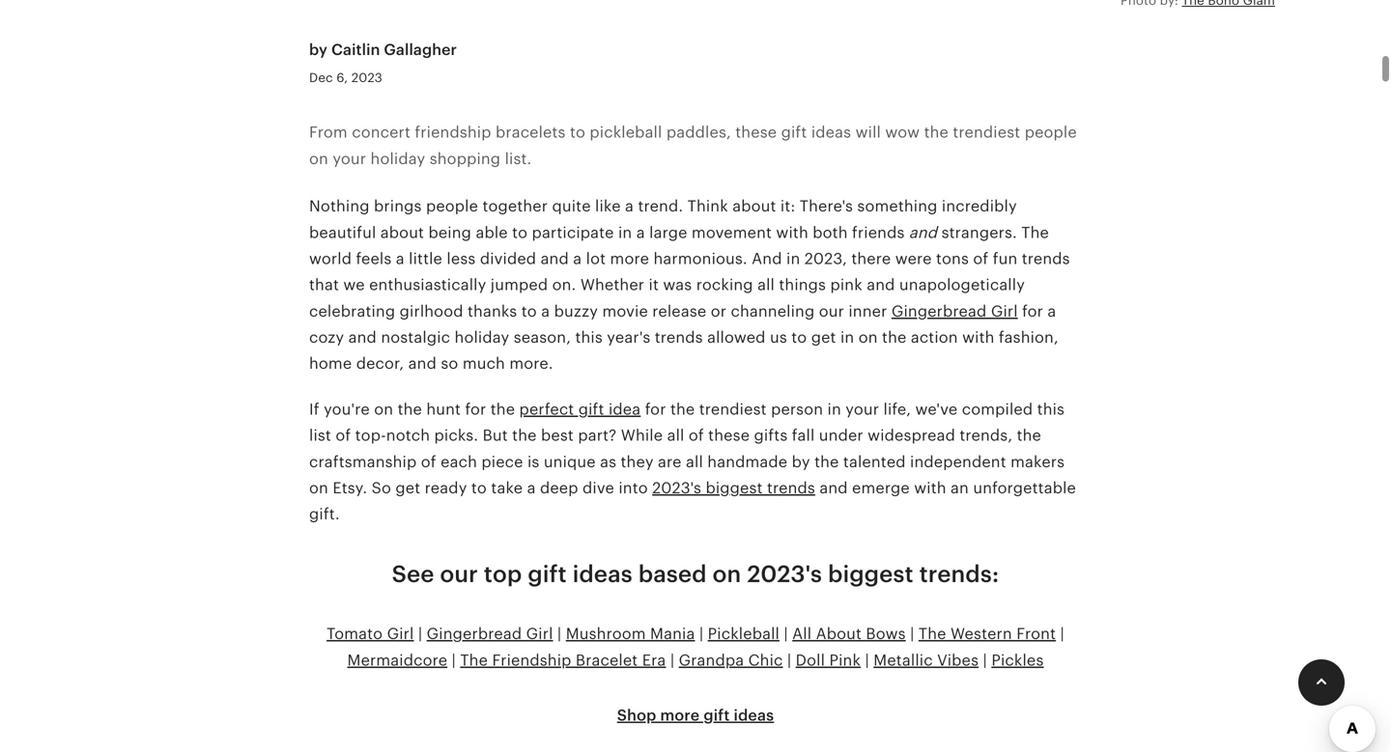 Task type: describe. For each thing, give the bounding box(es) containing it.
1 horizontal spatial ideas
[[734, 707, 774, 725]]

we
[[343, 276, 365, 294]]

hunt
[[426, 401, 461, 418]]

the up makers
[[1017, 427, 1042, 445]]

gift down grandpa
[[704, 707, 730, 725]]

or
[[711, 303, 727, 320]]

perfect
[[519, 401, 574, 418]]

see our top gift ideas based on 2023's biggest trends:
[[392, 561, 999, 588]]

a left little
[[396, 250, 405, 268]]

the up 'is'
[[512, 427, 537, 445]]

into
[[619, 480, 648, 497]]

| right mermaidcore in the left bottom of the page
[[452, 652, 456, 669]]

2 vertical spatial trends
[[767, 480, 815, 497]]

1 horizontal spatial about
[[733, 198, 776, 215]]

nostalgic
[[381, 329, 450, 346]]

list.
[[505, 150, 532, 168]]

list
[[309, 427, 331, 445]]

brings
[[374, 198, 422, 215]]

doll pink link
[[796, 652, 861, 669]]

the up are
[[670, 401, 695, 418]]

much
[[463, 355, 505, 373]]

a inside 'for the trendiest person in your life, we've compiled this list of top-notch picks. but the best part? while all of these gifts fall under widespread trends, the craftsmanship of each piece is unique as they are all handmade by the talented independent makers on etsy. so get ready to take a deep dive into'
[[527, 480, 536, 497]]

there's
[[800, 198, 853, 215]]

that
[[309, 276, 339, 294]]

| right front
[[1060, 626, 1065, 643]]

tomato
[[327, 626, 383, 643]]

enthusiastically
[[369, 276, 486, 294]]

these inside 'for the trendiest person in your life, we've compiled this list of top-notch picks. but the best part? while all of these gifts fall under widespread trends, the craftsmanship of each piece is unique as they are all handmade by the talented independent makers on etsy. so get ready to take a deep dive into'
[[708, 427, 750, 445]]

from concert friendship bracelets to pickleball paddles, these gift ideas will wow the trendiest people on your holiday shopping list.
[[309, 124, 1077, 168]]

| up the friendship bracelet era link
[[557, 626, 562, 643]]

trends inside strangers. the world feels a little less divided and a lot more harmonious. and in 2023, there were tons of fun trends that we enthusiastically jumped on. whether it was rocking all things pink and unapologetically celebrating girlhood thanks to a buzzy movie release or channeling our inner
[[1022, 250, 1070, 268]]

with inside for a cozy and nostalgic holiday season, this year's trends allowed us to get in on the action with fashion, home decor, and so much more.
[[962, 329, 995, 346]]

under
[[819, 427, 864, 445]]

to inside from concert friendship bracelets to pickleball paddles, these gift ideas will wow the trendiest people on your holiday shopping list.
[[570, 124, 585, 141]]

mushroom
[[566, 626, 646, 643]]

grandpa
[[679, 652, 744, 669]]

and down there at the top
[[867, 276, 895, 294]]

whether
[[580, 276, 645, 294]]

participate
[[532, 224, 614, 241]]

and emerge with an unforgettable gift.
[[309, 480, 1076, 523]]

| left all
[[784, 626, 788, 643]]

both
[[813, 224, 848, 241]]

and inside and emerge with an unforgettable gift.
[[820, 480, 848, 497]]

with inside nothing brings people together quite like a trend. think about it: there's something incredibly beautiful about being able to participate in a large movement with both friends
[[776, 224, 809, 241]]

dec 6, 2023
[[309, 71, 383, 85]]

gingerbread girl
[[892, 303, 1018, 320]]

person
[[771, 401, 823, 418]]

as
[[600, 453, 617, 471]]

1 horizontal spatial girl
[[526, 626, 553, 643]]

picks.
[[434, 427, 478, 445]]

of left each
[[421, 453, 436, 471]]

all inside strangers. the world feels a little less divided and a lot more harmonious. and in 2023, there were tons of fun trends that we enthusiastically jumped on. whether it was rocking all things pink and unapologetically celebrating girlhood thanks to a buzzy movie release or channeling our inner
[[758, 276, 775, 294]]

cozy
[[309, 329, 344, 346]]

strangers.
[[942, 224, 1017, 241]]

0 vertical spatial 2023's
[[652, 480, 701, 497]]

think
[[688, 198, 728, 215]]

1 vertical spatial about
[[380, 224, 424, 241]]

1 horizontal spatial 2023's
[[747, 561, 822, 588]]

are
[[658, 453, 682, 471]]

and down celebrating
[[348, 329, 377, 346]]

more inside strangers. the world feels a little less divided and a lot more harmonious. and in 2023, there were tons of fun trends that we enthusiastically jumped on. whether it was rocking all things pink and unapologetically celebrating girlhood thanks to a buzzy movie release or channeling our inner
[[610, 250, 649, 268]]

of right while
[[689, 427, 704, 445]]

if
[[309, 401, 319, 418]]

together
[[483, 198, 548, 215]]

on inside for a cozy and nostalgic holiday season, this year's trends allowed us to get in on the action with fashion, home decor, and so much more.
[[859, 329, 878, 346]]

gifts
[[754, 427, 788, 445]]

people inside nothing brings people together quite like a trend. think about it: there's something incredibly beautiful about being able to participate in a large movement with both friends
[[426, 198, 478, 215]]

girl for tomato
[[387, 626, 414, 643]]

pink
[[829, 652, 861, 669]]

on inside 'for the trendiest person in your life, we've compiled this list of top-notch picks. but the best part? while all of these gifts fall under widespread trends, the craftsmanship of each piece is unique as they are all handmade by the talented independent makers on etsy. so get ready to take a deep dive into'
[[309, 480, 328, 497]]

etsy.
[[333, 480, 367, 497]]

this inside 'for the trendiest person in your life, we've compiled this list of top-notch picks. but the best part? while all of these gifts fall under widespread trends, the craftsmanship of each piece is unique as they are all handmade by the talented independent makers on etsy. so get ready to take a deep dive into'
[[1037, 401, 1065, 418]]

mushroom mania link
[[566, 626, 695, 643]]

this inside for a cozy and nostalgic holiday season, this year's trends allowed us to get in on the action with fashion, home decor, and so much more.
[[575, 329, 603, 346]]

widespread
[[868, 427, 956, 445]]

deep
[[540, 480, 578, 497]]

| left doll
[[787, 652, 792, 669]]

in inside nothing brings people together quite like a trend. think about it: there's something incredibly beautiful about being able to participate in a large movement with both friends
[[618, 224, 632, 241]]

but
[[483, 427, 508, 445]]

0 horizontal spatial ideas
[[573, 561, 633, 588]]

season,
[[514, 329, 571, 346]]

independent
[[910, 453, 1007, 471]]

to inside strangers. the world feels a little less divided and a lot more harmonious. and in 2023, there were tons of fun trends that we enthusiastically jumped on. whether it was rocking all things pink and unapologetically celebrating girlhood thanks to a buzzy movie release or channeling our inner
[[521, 303, 537, 320]]

0 vertical spatial gingerbread girl link
[[892, 303, 1018, 320]]

it
[[649, 276, 659, 294]]

1 vertical spatial more
[[660, 707, 700, 725]]

tons
[[936, 250, 969, 268]]

pickles link
[[992, 652, 1044, 669]]

year's
[[607, 329, 651, 346]]

1 horizontal spatial gingerbread
[[892, 303, 987, 320]]

idea
[[609, 401, 641, 418]]

top
[[484, 561, 522, 588]]

on right based
[[713, 561, 741, 588]]

were
[[895, 250, 932, 268]]

dec
[[309, 71, 333, 85]]

an
[[951, 480, 969, 497]]

gingerbread inside tomato girl | gingerbread girl | mushroom mania | pickleball | all about bows | the western front | mermaidcore | the friendship bracelet era | grandpa chic | doll pink | metallic vibes | pickles
[[427, 626, 522, 643]]

on.
[[552, 276, 576, 294]]

1 horizontal spatial all
[[686, 453, 703, 471]]

era
[[642, 652, 666, 669]]

dive
[[583, 480, 614, 497]]

shopping
[[430, 150, 501, 168]]

top-
[[355, 427, 386, 445]]

unforgettable
[[973, 480, 1076, 497]]

trends inside for a cozy and nostalgic holiday season, this year's trends allowed us to get in on the action with fashion, home decor, and so much more.
[[655, 329, 703, 346]]

and
[[752, 250, 782, 268]]

feels
[[356, 250, 392, 268]]

being
[[428, 224, 472, 241]]

1 vertical spatial biggest
[[828, 561, 914, 588]]

mania
[[650, 626, 695, 643]]

0 horizontal spatial biggest
[[706, 480, 763, 497]]

nothing
[[309, 198, 370, 215]]

notch
[[386, 427, 430, 445]]

talented
[[843, 453, 906, 471]]

in inside 'for the trendiest person in your life, we've compiled this list of top-notch picks. but the best part? while all of these gifts fall under widespread trends, the craftsmanship of each piece is unique as they are all handmade by the talented independent makers on etsy. so get ready to take a deep dive into'
[[828, 401, 841, 418]]

all about bows link
[[792, 626, 906, 643]]

get inside for a cozy and nostalgic holiday season, this year's trends allowed us to get in on the action with fashion, home decor, and so much more.
[[811, 329, 836, 346]]

rocking
[[696, 276, 753, 294]]

pickles
[[992, 652, 1044, 669]]



Task type: vqa. For each thing, say whether or not it's contained in the screenshot.
29- at the top right of page
no



Task type: locate. For each thing, give the bounding box(es) containing it.
shop more gift ideas
[[617, 707, 774, 725]]

beautiful
[[309, 224, 376, 241]]

2 horizontal spatial trends
[[1022, 250, 1070, 268]]

biggest down handmade
[[706, 480, 763, 497]]

take
[[491, 480, 523, 497]]

incredibly
[[942, 198, 1017, 215]]

girl up friendship
[[526, 626, 553, 643]]

to inside 'for the trendiest person in your life, we've compiled this list of top-notch picks. but the best part? while all of these gifts fall under widespread trends, the craftsmanship of each piece is unique as they are all handmade by the talented independent makers on etsy. so get ready to take a deep dive into'
[[471, 480, 487, 497]]

0 vertical spatial get
[[811, 329, 836, 346]]

all down and
[[758, 276, 775, 294]]

fashion,
[[999, 329, 1059, 346]]

to inside nothing brings people together quite like a trend. think about it: there's something incredibly beautiful about being able to participate in a large movement with both friends
[[512, 224, 528, 241]]

for for action
[[1022, 303, 1043, 320]]

for for best
[[645, 401, 666, 418]]

1 horizontal spatial your
[[846, 401, 879, 418]]

0 vertical spatial holiday
[[371, 150, 425, 168]]

ideas down chic in the right of the page
[[734, 707, 774, 725]]

gingerbread girl link down unapologetically
[[892, 303, 1018, 320]]

with inside and emerge with an unforgettable gift.
[[914, 480, 946, 497]]

gift.
[[309, 506, 340, 523]]

a right take
[[527, 480, 536, 497]]

this down buzzy on the top left of the page
[[575, 329, 603, 346]]

2 vertical spatial ideas
[[734, 707, 774, 725]]

release
[[652, 303, 707, 320]]

1 horizontal spatial trends
[[767, 480, 815, 497]]

to right bracelets at the left top
[[570, 124, 585, 141]]

nothing brings people together quite like a trend. think about it: there's something incredibly beautiful about being able to participate in a large movement with both friends
[[309, 198, 1017, 241]]

movie
[[602, 303, 648, 320]]

to down jumped
[[521, 303, 537, 320]]

in
[[618, 224, 632, 241], [786, 250, 800, 268], [841, 329, 854, 346], [828, 401, 841, 418]]

they
[[621, 453, 654, 471]]

a left lot
[[573, 250, 582, 268]]

0 vertical spatial trendiest
[[953, 124, 1021, 141]]

it:
[[781, 198, 796, 215]]

people
[[1025, 124, 1077, 141], [426, 198, 478, 215]]

0 vertical spatial this
[[575, 329, 603, 346]]

2 horizontal spatial for
[[1022, 303, 1043, 320]]

the inside strangers. the world feels a little less divided and a lot more harmonious. and in 2023, there were tons of fun trends that we enthusiastically jumped on. whether it was rocking all things pink and unapologetically celebrating girlhood thanks to a buzzy movie release or channeling our inner
[[1021, 224, 1049, 241]]

makers
[[1011, 453, 1065, 471]]

0 horizontal spatial get
[[396, 480, 421, 497]]

on up gift.
[[309, 480, 328, 497]]

1 vertical spatial gingerbread
[[427, 626, 522, 643]]

and up were
[[909, 224, 937, 241]]

0 vertical spatial by
[[309, 41, 328, 58]]

1 horizontal spatial trendiest
[[953, 124, 1021, 141]]

in down "inner"
[[841, 329, 854, 346]]

the right "wow" on the top right of page
[[924, 124, 949, 141]]

0 horizontal spatial more
[[610, 250, 649, 268]]

by up dec
[[309, 41, 328, 58]]

less
[[447, 250, 476, 268]]

1 vertical spatial the
[[919, 626, 946, 643]]

a right like
[[625, 198, 634, 215]]

gingerbread up friendship
[[427, 626, 522, 643]]

like
[[595, 198, 621, 215]]

a inside for a cozy and nostalgic holiday season, this year's trends allowed us to get in on the action with fashion, home decor, and so much more.
[[1048, 303, 1056, 320]]

2023's biggest trends link
[[652, 480, 815, 497]]

2 horizontal spatial the
[[1021, 224, 1049, 241]]

2 horizontal spatial ideas
[[811, 124, 851, 141]]

compiled
[[962, 401, 1033, 418]]

0 horizontal spatial gingerbread girl link
[[427, 626, 553, 643]]

1 vertical spatial holiday
[[455, 329, 509, 346]]

more up whether
[[610, 250, 649, 268]]

6,
[[336, 71, 348, 85]]

the down "inner"
[[882, 329, 907, 346]]

for right hunt
[[465, 401, 486, 418]]

tomato girl | gingerbread girl | mushroom mania | pickleball | all about bows | the western front | mermaidcore | the friendship bracelet era | grandpa chic | doll pink | metallic vibes | pickles
[[327, 626, 1065, 669]]

with left an
[[914, 480, 946, 497]]

0 horizontal spatial holiday
[[371, 150, 425, 168]]

0 vertical spatial with
[[776, 224, 809, 241]]

0 horizontal spatial 2023's
[[652, 480, 701, 497]]

on up "top-" in the left of the page
[[374, 401, 393, 418]]

0 horizontal spatial with
[[776, 224, 809, 241]]

| right pink
[[865, 652, 869, 669]]

your inside 'for the trendiest person in your life, we've compiled this list of top-notch picks. but the best part? while all of these gifts fall under widespread trends, the craftsmanship of each piece is unique as they are all handmade by the talented independent makers on etsy. so get ready to take a deep dive into'
[[846, 401, 879, 418]]

our left "top"
[[440, 561, 478, 588]]

0 horizontal spatial trends
[[655, 329, 703, 346]]

and
[[909, 224, 937, 241], [541, 250, 569, 268], [867, 276, 895, 294], [348, 329, 377, 346], [408, 355, 437, 373], [820, 480, 848, 497]]

allowed
[[707, 329, 766, 346]]

holiday
[[371, 150, 425, 168], [455, 329, 509, 346]]

| up grandpa
[[699, 626, 704, 643]]

1 horizontal spatial people
[[1025, 124, 1077, 141]]

these inside from concert friendship bracelets to pickleball paddles, these gift ideas will wow the trendiest people on your holiday shopping list.
[[735, 124, 777, 141]]

1 vertical spatial gingerbread girl link
[[427, 626, 553, 643]]

and left emerge
[[820, 480, 848, 497]]

gift inside from concert friendship bracelets to pickleball paddles, these gift ideas will wow the trendiest people on your holiday shopping list.
[[781, 124, 807, 141]]

more right shop
[[660, 707, 700, 725]]

our down pink on the top right of the page
[[819, 303, 844, 320]]

for inside for a cozy and nostalgic holiday season, this year's trends allowed us to get in on the action with fashion, home decor, and so much more.
[[1022, 303, 1043, 320]]

for up fashion,
[[1022, 303, 1043, 320]]

0 horizontal spatial by
[[309, 41, 328, 58]]

trends:
[[920, 561, 999, 588]]

1 vertical spatial get
[[396, 480, 421, 497]]

vibes
[[937, 652, 979, 669]]

1 horizontal spatial the
[[919, 626, 946, 643]]

ready
[[425, 480, 467, 497]]

in right and
[[786, 250, 800, 268]]

so
[[441, 355, 458, 373]]

1 horizontal spatial with
[[914, 480, 946, 497]]

ideas inside from concert friendship bracelets to pickleball paddles, these gift ideas will wow the trendiest people on your holiday shopping list.
[[811, 124, 851, 141]]

1 horizontal spatial by
[[792, 453, 810, 471]]

people inside from concert friendship bracelets to pickleball paddles, these gift ideas will wow the trendiest people on your holiday shopping list.
[[1025, 124, 1077, 141]]

0 horizontal spatial your
[[333, 150, 366, 168]]

1 vertical spatial people
[[426, 198, 478, 215]]

2023's down are
[[652, 480, 701, 497]]

to down the together
[[512, 224, 528, 241]]

0 vertical spatial our
[[819, 303, 844, 320]]

girl for gingerbread
[[991, 303, 1018, 320]]

holiday down the concert
[[371, 150, 425, 168]]

1 horizontal spatial more
[[660, 707, 700, 725]]

caitlin
[[331, 41, 380, 58]]

0 vertical spatial gingerbread
[[892, 303, 987, 320]]

pickleball
[[590, 124, 662, 141]]

is
[[527, 453, 540, 471]]

on inside from concert friendship bracelets to pickleball paddles, these gift ideas will wow the trendiest people on your holiday shopping list.
[[309, 150, 328, 168]]

girl
[[991, 303, 1018, 320], [387, 626, 414, 643], [526, 626, 553, 643]]

| down the western front link
[[983, 652, 987, 669]]

0 horizontal spatial all
[[667, 427, 685, 445]]

1 vertical spatial ideas
[[573, 561, 633, 588]]

1 vertical spatial trends
[[655, 329, 703, 346]]

mermaidcore
[[347, 652, 447, 669]]

biggest up bows
[[828, 561, 914, 588]]

in up under
[[828, 401, 841, 418]]

2 horizontal spatial all
[[758, 276, 775, 294]]

about down brings
[[380, 224, 424, 241]]

2 vertical spatial with
[[914, 480, 946, 497]]

our inside strangers. the world feels a little less divided and a lot more harmonious. and in 2023, there were tons of fun trends that we enthusiastically jumped on. whether it was rocking all things pink and unapologetically celebrating girlhood thanks to a buzzy movie release or channeling our inner
[[819, 303, 844, 320]]

friendship
[[415, 124, 491, 141]]

the
[[1021, 224, 1049, 241], [919, 626, 946, 643], [460, 652, 488, 669]]

you're
[[324, 401, 370, 418]]

metallic vibes link
[[874, 652, 979, 669]]

unique
[[544, 453, 596, 471]]

celebrating
[[309, 303, 395, 320]]

will
[[856, 124, 881, 141]]

0 vertical spatial ideas
[[811, 124, 851, 141]]

0 vertical spatial trends
[[1022, 250, 1070, 268]]

1 vertical spatial 2023's
[[747, 561, 822, 588]]

quite
[[552, 198, 591, 215]]

for
[[1022, 303, 1043, 320], [465, 401, 486, 418], [645, 401, 666, 418]]

a left large
[[636, 224, 645, 241]]

strangers. the world feels a little less divided and a lot more harmonious. and in 2023, there were tons of fun trends that we enthusiastically jumped on. whether it was rocking all things pink and unapologetically celebrating girlhood thanks to a buzzy movie release or channeling our inner
[[309, 224, 1070, 320]]

0 horizontal spatial about
[[380, 224, 424, 241]]

0 vertical spatial biggest
[[706, 480, 763, 497]]

0 horizontal spatial trendiest
[[699, 401, 767, 418]]

our
[[819, 303, 844, 320], [440, 561, 478, 588]]

1 vertical spatial this
[[1037, 401, 1065, 418]]

2023
[[351, 71, 383, 85]]

get inside 'for the trendiest person in your life, we've compiled this list of top-notch picks. but the best part? while all of these gifts fall under widespread trends, the craftsmanship of each piece is unique as they are all handmade by the talented independent makers on etsy. so get ready to take a deep dive into'
[[396, 480, 421, 497]]

ideas up mushroom
[[573, 561, 633, 588]]

see
[[392, 561, 434, 588]]

for up while
[[645, 401, 666, 418]]

the western front link
[[919, 626, 1056, 643]]

0 horizontal spatial people
[[426, 198, 478, 215]]

of left fun on the right
[[973, 250, 989, 268]]

channeling
[[731, 303, 815, 320]]

0 horizontal spatial gingerbread
[[427, 626, 522, 643]]

2023's
[[652, 480, 701, 497], [747, 561, 822, 588]]

we've
[[915, 401, 958, 418]]

2 horizontal spatial girl
[[991, 303, 1018, 320]]

with
[[776, 224, 809, 241], [962, 329, 995, 346], [914, 480, 946, 497]]

your inside from concert friendship bracelets to pickleball paddles, these gift ideas will wow the trendiest people on your holiday shopping list.
[[333, 150, 366, 168]]

the down under
[[815, 453, 839, 471]]

by inside 'for the trendiest person in your life, we've compiled this list of top-notch picks. but the best part? while all of these gifts fall under widespread trends, the craftsmanship of each piece is unique as they are all handmade by the talented independent makers on etsy. so get ready to take a deep dive into'
[[792, 453, 810, 471]]

your down from
[[333, 150, 366, 168]]

1 vertical spatial our
[[440, 561, 478, 588]]

in inside strangers. the world feels a little less divided and a lot more harmonious. and in 2023, there were tons of fun trends that we enthusiastically jumped on. whether it was rocking all things pink and unapologetically celebrating girlhood thanks to a buzzy movie release or channeling our inner
[[786, 250, 800, 268]]

wow
[[885, 124, 920, 141]]

by down fall
[[792, 453, 810, 471]]

this right compiled on the right bottom of the page
[[1037, 401, 1065, 418]]

concert
[[352, 124, 411, 141]]

2 vertical spatial the
[[460, 652, 488, 669]]

the inside from concert friendship bracelets to pickleball paddles, these gift ideas will wow the trendiest people on your holiday shopping list.
[[924, 124, 949, 141]]

world
[[309, 250, 352, 268]]

each
[[441, 453, 477, 471]]

2023's up all
[[747, 561, 822, 588]]

1 horizontal spatial gingerbread girl link
[[892, 303, 1018, 320]]

trendiest up gifts
[[699, 401, 767, 418]]

girl up mermaidcore in the left bottom of the page
[[387, 626, 414, 643]]

1 horizontal spatial holiday
[[455, 329, 509, 346]]

1 horizontal spatial this
[[1037, 401, 1065, 418]]

on down from
[[309, 150, 328, 168]]

gift up 'part?'
[[578, 401, 604, 418]]

the inside for a cozy and nostalgic holiday season, this year's trends allowed us to get in on the action with fashion, home decor, and so much more.
[[882, 329, 907, 346]]

get right us
[[811, 329, 836, 346]]

with down 'it:'
[[776, 224, 809, 241]]

trendiest inside from concert friendship bracelets to pickleball paddles, these gift ideas will wow the trendiest people on your holiday shopping list.
[[953, 124, 1021, 141]]

1 vertical spatial trendiest
[[699, 401, 767, 418]]

pickleball
[[708, 626, 780, 643]]

chic
[[748, 652, 783, 669]]

girl up fashion,
[[991, 303, 1018, 320]]

in down like
[[618, 224, 632, 241]]

2 horizontal spatial with
[[962, 329, 995, 346]]

trendiest up "incredibly"
[[953, 124, 1021, 141]]

these right paddles,
[[735, 124, 777, 141]]

the right strangers.
[[1021, 224, 1049, 241]]

the up 'metallic vibes' link
[[919, 626, 946, 643]]

gingerbread up action
[[892, 303, 987, 320]]

0 horizontal spatial the
[[460, 652, 488, 669]]

doll
[[796, 652, 825, 669]]

2023,
[[805, 250, 847, 268]]

1 vertical spatial with
[[962, 329, 995, 346]]

to inside for a cozy and nostalgic holiday season, this year's trends allowed us to get in on the action with fashion, home decor, and so much more.
[[792, 329, 807, 346]]

more
[[610, 250, 649, 268], [660, 707, 700, 725]]

0 horizontal spatial girl
[[387, 626, 414, 643]]

for inside 'for the trendiest person in your life, we've compiled this list of top-notch picks. but the best part? while all of these gifts fall under widespread trends, the craftsmanship of each piece is unique as they are all handmade by the talented independent makers on etsy. so get ready to take a deep dive into'
[[645, 401, 666, 418]]

with down gingerbread girl
[[962, 329, 995, 346]]

a up fashion,
[[1048, 303, 1056, 320]]

and up on.
[[541, 250, 569, 268]]

1 horizontal spatial our
[[819, 303, 844, 320]]

harmonious.
[[654, 250, 748, 268]]

for the trendiest person in your life, we've compiled this list of top-notch picks. but the best part? while all of these gifts fall under widespread trends, the craftsmanship of each piece is unique as they are all handmade by the talented independent makers on etsy. so get ready to take a deep dive into
[[309, 401, 1065, 497]]

pickleball link
[[708, 626, 780, 643]]

holiday inside for a cozy and nostalgic holiday season, this year's trends allowed us to get in on the action with fashion, home decor, and so much more.
[[455, 329, 509, 346]]

able
[[476, 224, 508, 241]]

gift right "top"
[[528, 561, 567, 588]]

craftsmanship
[[309, 453, 417, 471]]

a up season,
[[541, 303, 550, 320]]

your up under
[[846, 401, 879, 418]]

of
[[973, 250, 989, 268], [336, 427, 351, 445], [689, 427, 704, 445], [421, 453, 436, 471]]

0 vertical spatial all
[[758, 276, 775, 294]]

all up are
[[667, 427, 685, 445]]

about left 'it:'
[[733, 198, 776, 215]]

to right us
[[792, 329, 807, 346]]

home
[[309, 355, 352, 373]]

trendiest inside 'for the trendiest person in your life, we've compiled this list of top-notch picks. but the best part? while all of these gifts fall under widespread trends, the craftsmanship of each piece is unique as they are all handmade by the talented independent makers on etsy. so get ready to take a deep dive into'
[[699, 401, 767, 418]]

front
[[1017, 626, 1056, 643]]

of right list
[[336, 427, 351, 445]]

0 vertical spatial about
[[733, 198, 776, 215]]

get right so
[[396, 480, 421, 497]]

shop more gift ideas link
[[617, 707, 774, 725]]

handmade
[[708, 453, 788, 471]]

| right era on the bottom left of the page
[[670, 652, 675, 669]]

movement
[[692, 224, 772, 241]]

in inside for a cozy and nostalgic holiday season, this year's trends allowed us to get in on the action with fashion, home decor, and so much more.
[[841, 329, 854, 346]]

| right bows
[[910, 626, 914, 643]]

0 vertical spatial these
[[735, 124, 777, 141]]

the left friendship
[[460, 652, 488, 669]]

| up mermaidcore in the left bottom of the page
[[418, 626, 422, 643]]

pink
[[830, 276, 863, 294]]

0 vertical spatial people
[[1025, 124, 1077, 141]]

holiday up much at the top left
[[455, 329, 509, 346]]

0 horizontal spatial our
[[440, 561, 478, 588]]

0 vertical spatial more
[[610, 250, 649, 268]]

1 vertical spatial all
[[667, 427, 685, 445]]

1 vertical spatial your
[[846, 401, 879, 418]]

ideas left 'will'
[[811, 124, 851, 141]]

to left take
[[471, 480, 487, 497]]

thanks
[[468, 303, 517, 320]]

1 vertical spatial by
[[792, 453, 810, 471]]

trends down release
[[655, 329, 703, 346]]

0 vertical spatial the
[[1021, 224, 1049, 241]]

holiday inside from concert friendship bracelets to pickleball paddles, these gift ideas will wow the trendiest people on your holiday shopping list.
[[371, 150, 425, 168]]

1 horizontal spatial for
[[645, 401, 666, 418]]

on down "inner"
[[859, 329, 878, 346]]

the up but
[[491, 401, 515, 418]]

trend.
[[638, 198, 683, 215]]

and left so
[[408, 355, 437, 373]]

0 horizontal spatial this
[[575, 329, 603, 346]]

all right are
[[686, 453, 703, 471]]

0 horizontal spatial for
[[465, 401, 486, 418]]

perfect gift idea link
[[519, 401, 641, 418]]

bracelet
[[576, 652, 638, 669]]

emerge
[[852, 480, 910, 497]]

of inside strangers. the world feels a little less divided and a lot more harmonious. and in 2023, there were tons of fun trends that we enthusiastically jumped on. whether it was rocking all things pink and unapologetically celebrating girlhood thanks to a buzzy movie release or channeling our inner
[[973, 250, 989, 268]]

these up handmade
[[708, 427, 750, 445]]

1 vertical spatial these
[[708, 427, 750, 445]]

0 vertical spatial your
[[333, 150, 366, 168]]

gift
[[781, 124, 807, 141], [578, 401, 604, 418], [528, 561, 567, 588], [704, 707, 730, 725]]

the up notch
[[398, 401, 422, 418]]

bows
[[866, 626, 906, 643]]

for a cozy and nostalgic holiday season, this year's trends allowed us to get in on the action with fashion, home decor, and so much more.
[[309, 303, 1059, 373]]

gingerbread girl link up friendship
[[427, 626, 553, 643]]

1 horizontal spatial biggest
[[828, 561, 914, 588]]

2 vertical spatial all
[[686, 453, 703, 471]]

1 horizontal spatial get
[[811, 329, 836, 346]]



